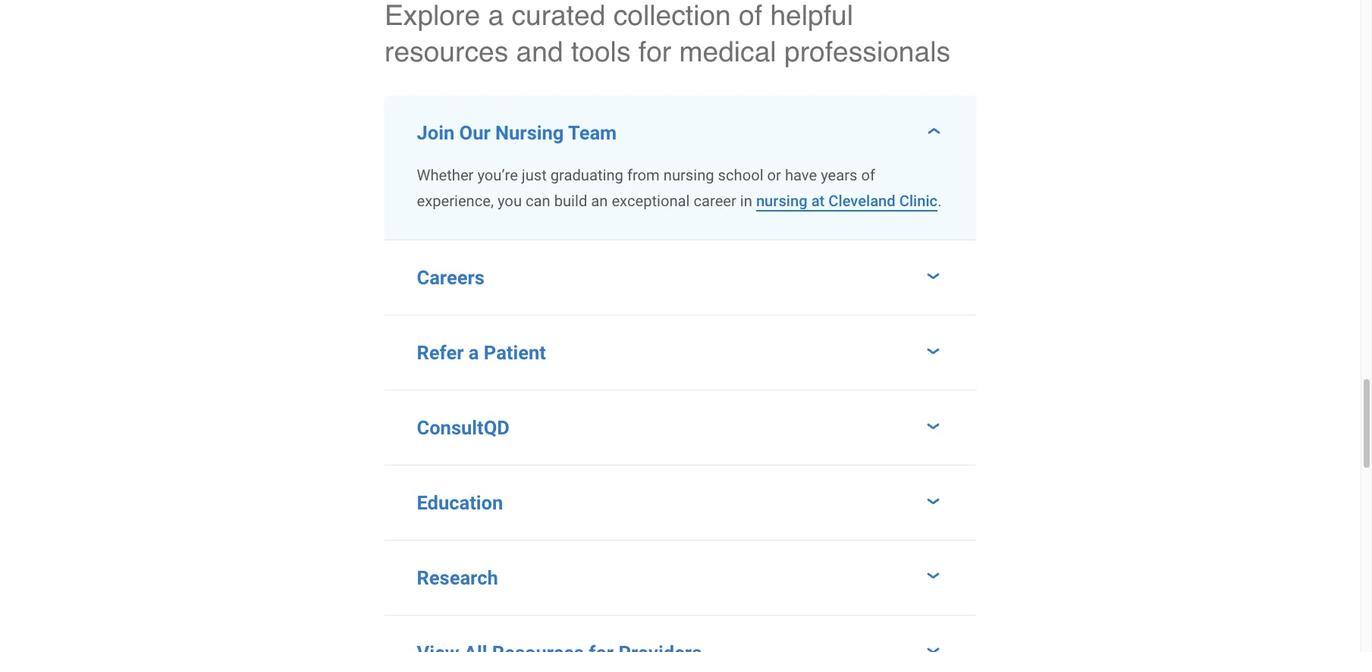 Task type: describe. For each thing, give the bounding box(es) containing it.
for
[[639, 35, 672, 68]]

join our nursing team tab
[[385, 96, 976, 150]]

.
[[938, 192, 942, 210]]

a for patient
[[469, 341, 479, 364]]

whether
[[417, 166, 474, 184]]

research tab
[[385, 541, 976, 615]]

career
[[694, 192, 737, 210]]

explore
[[385, 0, 480, 32]]

medical
[[679, 35, 777, 68]]

refer a patient
[[417, 341, 546, 364]]

exceptional
[[612, 192, 690, 210]]

school
[[718, 166, 764, 184]]

in
[[740, 192, 753, 210]]

explore a curated collection of helpful resources and tools for medical professionals
[[385, 0, 951, 68]]

education tab
[[385, 466, 976, 540]]

and
[[516, 35, 563, 68]]

cleveland
[[829, 192, 896, 210]]

research
[[417, 566, 498, 589]]

whether you're just graduating from nursing school or have years of experience, you can build an exceptional career in
[[417, 166, 876, 210]]

nursing at cleveland clinic .
[[756, 192, 942, 210]]

you
[[498, 192, 522, 210]]

experience,
[[417, 192, 494, 210]]

refer
[[417, 341, 464, 364]]

refer a patient tab
[[385, 315, 976, 390]]

or
[[767, 166, 781, 184]]

nursing inside 'whether you're just graduating from nursing school or have years of experience, you can build an exceptional career in'
[[664, 166, 714, 184]]



Task type: vqa. For each thing, say whether or not it's contained in the screenshot.
'Sign Up for Our Newsletter' within Sign Up for Our Newsletter LINK
no



Task type: locate. For each thing, give the bounding box(es) containing it.
a up resources at the left top of the page
[[488, 0, 504, 32]]

a
[[488, 0, 504, 32], [469, 341, 479, 364]]

1 horizontal spatial of
[[861, 166, 876, 184]]

education
[[417, 491, 503, 514]]

patient
[[484, 341, 546, 364]]

a inside explore a curated collection of helpful resources and tools for medical professionals
[[488, 0, 504, 32]]

nursing up career
[[664, 166, 714, 184]]

of inside 'whether you're just graduating from nursing school or have years of experience, you can build an exceptional career in'
[[861, 166, 876, 184]]

1 horizontal spatial a
[[488, 0, 504, 32]]

at
[[812, 192, 825, 210]]

a for curated
[[488, 0, 504, 32]]

careers tab
[[385, 240, 976, 315]]

1 horizontal spatial nursing
[[756, 192, 808, 210]]

a inside tab
[[469, 341, 479, 364]]

0 vertical spatial of
[[739, 0, 763, 32]]

nursing
[[664, 166, 714, 184], [756, 192, 808, 210]]

you're
[[478, 166, 518, 184]]

an
[[591, 192, 608, 210]]

of up cleveland
[[861, 166, 876, 184]]

nursing at cleveland clinic link
[[756, 192, 938, 210]]

just
[[522, 166, 547, 184]]

0 horizontal spatial of
[[739, 0, 763, 32]]

our
[[459, 121, 491, 144]]

1 vertical spatial nursing
[[756, 192, 808, 210]]

from
[[627, 166, 660, 184]]

have
[[785, 166, 817, 184]]

team
[[568, 121, 617, 144]]

of
[[739, 0, 763, 32], [861, 166, 876, 184]]

clinic
[[900, 192, 938, 210]]

0 horizontal spatial a
[[469, 341, 479, 364]]

0 vertical spatial nursing
[[664, 166, 714, 184]]

tab list containing join our nursing team
[[385, 96, 976, 652]]

tools
[[571, 35, 631, 68]]

resources
[[385, 35, 509, 68]]

join our nursing team
[[417, 121, 617, 144]]

consultqd tab
[[385, 391, 976, 465]]

graduating
[[551, 166, 624, 184]]

build
[[554, 192, 587, 210]]

0 vertical spatial a
[[488, 0, 504, 32]]

careers
[[417, 266, 485, 289]]

collection
[[614, 0, 731, 32]]

of inside explore a curated collection of helpful resources and tools for medical professionals
[[739, 0, 763, 32]]

curated
[[512, 0, 606, 32]]

nursing
[[495, 121, 564, 144]]

nursing down or
[[756, 192, 808, 210]]

can
[[526, 192, 551, 210]]

professionals
[[784, 35, 951, 68]]

tab
[[385, 616, 976, 652]]

join
[[417, 121, 455, 144]]

consultqd
[[417, 416, 510, 439]]

0 horizontal spatial nursing
[[664, 166, 714, 184]]

1 vertical spatial a
[[469, 341, 479, 364]]

1 vertical spatial of
[[861, 166, 876, 184]]

years
[[821, 166, 858, 184]]

helpful
[[770, 0, 853, 32]]

tab list
[[385, 96, 976, 652]]

a right refer
[[469, 341, 479, 364]]

of up "medical"
[[739, 0, 763, 32]]



